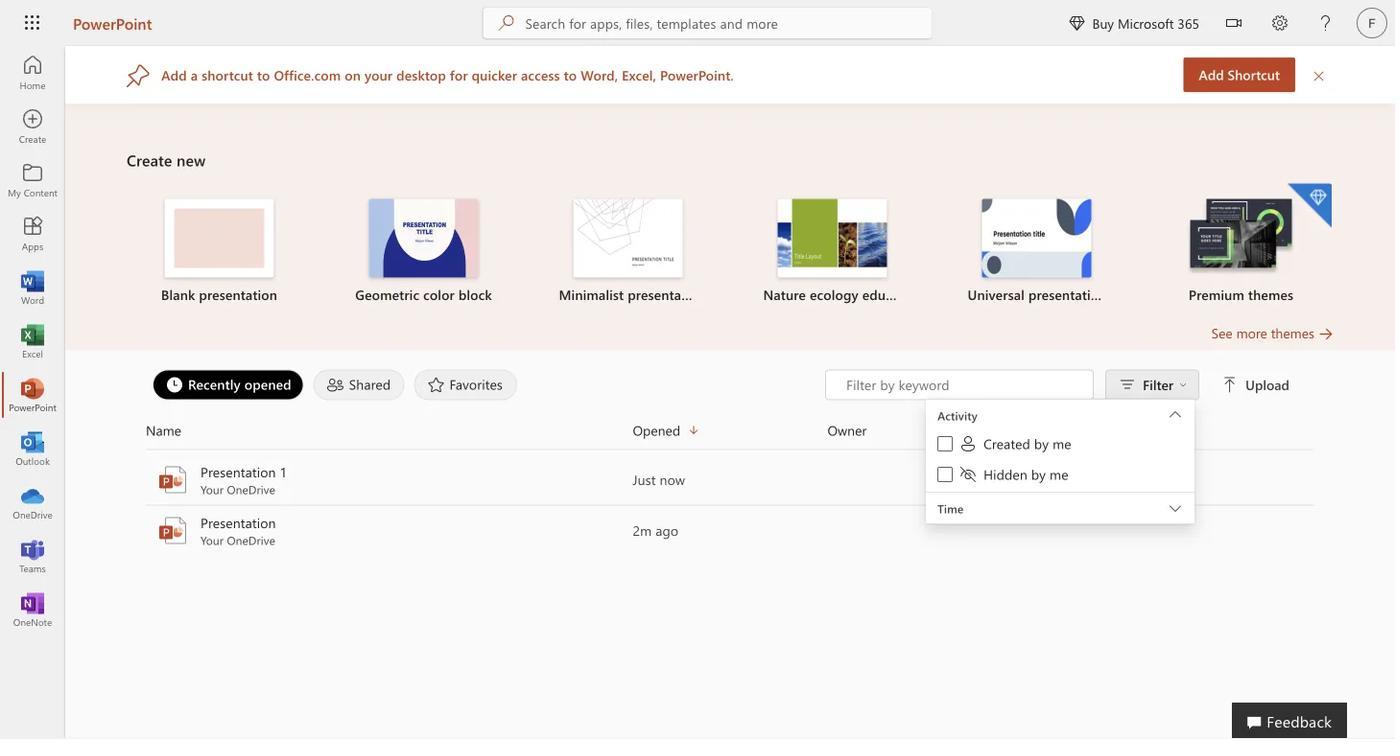 Task type: locate. For each thing, give the bounding box(es) containing it.
presentation down presentation 1 your onedrive
[[201, 514, 276, 532]]

1 horizontal spatial add
[[1199, 66, 1224, 83]]

hidden by me
[[984, 466, 1069, 484]]

by inside checkbox item
[[1034, 435, 1049, 453]]

filter
[[1143, 376, 1174, 394]]

powerpoint image for presentation 1
[[157, 465, 188, 496]]

presentation
[[201, 463, 276, 481], [201, 514, 276, 532]]

premium templates diamond image
[[1288, 184, 1332, 228]]

themes
[[1248, 286, 1294, 304], [1271, 324, 1315, 342]]

Filter by keyword text field
[[845, 376, 1084, 395]]

me inside checkbox item
[[1053, 435, 1072, 453]]

minimalist presentation image
[[573, 199, 683, 278]]

your
[[201, 482, 224, 498], [201, 533, 224, 548]]

just
[[633, 471, 656, 489]]

me for created by me
[[1053, 435, 1072, 453]]

1 onedrive from the top
[[227, 482, 275, 498]]

create
[[127, 150, 172, 170]]

3 presentation from the left
[[1029, 286, 1107, 304]]

to right shortcut
[[257, 66, 270, 84]]

more
[[1237, 324, 1268, 342]]

created
[[984, 435, 1031, 453]]

1 add from the left
[[1199, 66, 1224, 83]]

hidden by me element
[[959, 465, 1069, 485]]

nature ecology education photo presentation element
[[742, 199, 923, 305]]

created by me element
[[959, 435, 1072, 454]]

add
[[1199, 66, 1224, 83], [161, 66, 187, 84]]

1 horizontal spatial activity
[[1022, 422, 1067, 440]]

add shortcut button
[[1184, 58, 1295, 92]]

activity inside displaying 2 out of 2 files. status
[[938, 408, 978, 424]]

create image
[[23, 117, 42, 136]]

0 horizontal spatial activity
[[938, 408, 978, 424]]

my content image
[[23, 171, 42, 190]]

shared
[[349, 376, 391, 393]]

1 vertical spatial me
[[1050, 466, 1069, 484]]

word image
[[23, 278, 42, 297]]

2 powerpoint image from the top
[[157, 516, 188, 547]]

menu
[[926, 399, 1195, 400], [926, 400, 1195, 493], [926, 431, 1195, 492]]

now
[[660, 471, 685, 489]]

onedrive down presentation 1 your onedrive
[[227, 533, 275, 548]]

universal presentation
[[968, 286, 1107, 304]]

by
[[1034, 435, 1049, 453], [1031, 466, 1046, 484]]

by down 'created by me'
[[1031, 466, 1046, 484]]

add a shortcut to office.com on your desktop for quicker access to word, excel, powerpoint.
[[161, 66, 734, 84]]

me up hidden by me checkbox item
[[1053, 435, 1072, 453]]

0 horizontal spatial presentation
[[199, 286, 277, 304]]

themes up see more themes button
[[1248, 286, 1294, 304]]

minimalist
[[559, 286, 624, 304]]

presentation inside minimalist presentation element
[[628, 286, 706, 304]]

0 vertical spatial me
[[1053, 435, 1072, 453]]

activity, column 4 of 4 column header
[[1022, 420, 1315, 442]]

created by me checkbox item
[[926, 431, 1195, 462]]

row
[[146, 420, 1315, 451]]

0 vertical spatial presentation
[[201, 463, 276, 481]]

hidden
[[984, 466, 1028, 484]]

None search field
[[483, 8, 932, 38]]

2 to from the left
[[564, 66, 577, 84]]

1 powerpoint image from the top
[[157, 465, 188, 496]]


[[1179, 381, 1187, 389]]

presentation down universal presentation image
[[1029, 286, 1107, 304]]

0 horizontal spatial add
[[161, 66, 187, 84]]

geometric color block
[[355, 286, 492, 304]]

1 vertical spatial onedrive
[[227, 533, 275, 548]]

onedrive up presentation your onedrive
[[227, 482, 275, 498]]

your down presentation 1 your onedrive
[[201, 533, 224, 548]]

1 vertical spatial presentation
[[201, 514, 276, 532]]

onedrive inside presentation 1 your onedrive
[[227, 482, 275, 498]]

powerpoint image inside name presentation cell
[[157, 516, 188, 547]]

1 vertical spatial themes
[[1271, 324, 1315, 342]]

0 vertical spatial onedrive
[[227, 482, 275, 498]]

by inside checkbox item
[[1031, 466, 1046, 484]]

quicker
[[472, 66, 517, 84]]

your up presentation your onedrive
[[201, 482, 224, 498]]

to
[[257, 66, 270, 84], [564, 66, 577, 84]]

f
[[1369, 15, 1376, 30]]

powerpoint image for presentation
[[157, 516, 188, 547]]

recently opened tab
[[148, 370, 309, 401]]

shared tab
[[309, 370, 409, 401]]

by for hidden
[[1031, 466, 1046, 484]]

excel,
[[622, 66, 656, 84]]

geometric color block element
[[333, 199, 514, 305]]

new
[[177, 150, 206, 170]]

2 horizontal spatial presentation
[[1029, 286, 1107, 304]]

1 horizontal spatial to
[[564, 66, 577, 84]]

2 your from the top
[[201, 533, 224, 548]]

opened button
[[633, 420, 828, 442]]

outlook image
[[23, 440, 42, 459]]

1 menu from the top
[[926, 399, 1195, 400]]

me inside checkbox item
[[1050, 466, 1069, 484]]

1 presentation from the left
[[199, 286, 277, 304]]

office.com
[[274, 66, 341, 84]]

teams image
[[23, 547, 42, 566]]

see more themes
[[1212, 324, 1315, 342]]

add inside add shortcut button
[[1199, 66, 1224, 83]]

presentation inside blank presentation element
[[199, 286, 277, 304]]

to left word,
[[564, 66, 577, 84]]

by up hidden by me
[[1034, 435, 1049, 453]]

your
[[365, 66, 393, 84]]

1 horizontal spatial presentation
[[628, 286, 706, 304]]

presentation right blank
[[199, 286, 277, 304]]

me down created by me checkbox item
[[1050, 466, 1069, 484]]

presentation left 1
[[201, 463, 276, 481]]

premium themes
[[1189, 286, 1294, 304]]

themes right more
[[1271, 324, 1315, 342]]

presentation
[[199, 286, 277, 304], [628, 286, 706, 304], [1029, 286, 1107, 304]]

apps image
[[23, 225, 42, 244]]

powerpoint image
[[157, 465, 188, 496], [157, 516, 188, 547]]


[[1069, 15, 1085, 31]]

name button
[[146, 420, 633, 442]]

powerpoint image left presentation your onedrive
[[157, 516, 188, 547]]

displaying 2 out of 2 files. status
[[825, 370, 1294, 529]]

presentation inside presentation 1 your onedrive
[[201, 463, 276, 481]]

2 menu from the top
[[926, 400, 1195, 493]]

add left shortcut
[[1199, 66, 1224, 83]]

blank presentation element
[[129, 199, 310, 305]]

2 add from the left
[[161, 66, 187, 84]]

0 horizontal spatial to
[[257, 66, 270, 84]]

presentation inside universal presentation element
[[1029, 286, 1107, 304]]

powerpoint image inside "name presentation 1" cell
[[157, 465, 188, 496]]

presentation for minimalist presentation
[[628, 286, 706, 304]]


[[1223, 378, 1238, 393]]

me
[[1053, 435, 1072, 453], [1050, 466, 1069, 484]]

2 onedrive from the top
[[227, 533, 275, 548]]

tab list containing recently opened
[[148, 370, 825, 401]]

navigation
[[0, 46, 65, 637]]

hidden by me checkbox item
[[926, 462, 1195, 492]]

feedback button
[[1232, 703, 1347, 740]]

1 vertical spatial by
[[1031, 466, 1046, 484]]

powerpoint banner
[[0, 0, 1395, 49]]

dismiss this dialog image
[[1313, 66, 1326, 83]]

themes inside button
[[1271, 324, 1315, 342]]

name
[[146, 422, 181, 440]]

1 vertical spatial powerpoint image
[[157, 516, 188, 547]]

recently opened element
[[153, 370, 304, 401]]

see more themes button
[[1212, 324, 1334, 343]]

ago
[[656, 522, 679, 540]]

color
[[423, 286, 455, 304]]

name presentation 1 cell
[[146, 463, 633, 498]]

Search box. Suggestions appear as you type. search field
[[525, 8, 932, 38]]

add left a
[[161, 66, 187, 84]]

add shortcut
[[1199, 66, 1280, 83]]

0 vertical spatial powerpoint image
[[157, 465, 188, 496]]

2 presentation from the top
[[201, 514, 276, 532]]

created by me
[[984, 435, 1072, 453]]

2 presentation from the left
[[628, 286, 706, 304]]

1 your from the top
[[201, 482, 224, 498]]

0 vertical spatial by
[[1034, 435, 1049, 453]]

powerpoint image down name
[[157, 465, 188, 496]]

presentation down minimalist presentation image
[[628, 286, 706, 304]]

blank
[[161, 286, 195, 304]]

1 presentation from the top
[[201, 463, 276, 481]]

tab list
[[148, 370, 825, 401]]

0 vertical spatial your
[[201, 482, 224, 498]]

activity
[[938, 408, 978, 424], [1022, 422, 1067, 440]]

1 vertical spatial your
[[201, 533, 224, 548]]

onedrive
[[227, 482, 275, 498], [227, 533, 275, 548]]



Task type: vqa. For each thing, say whether or not it's contained in the screenshot.
Created by me 'element'
yes



Task type: describe. For each thing, give the bounding box(es) containing it.
onedrive inside presentation your onedrive
[[227, 533, 275, 548]]

create new
[[127, 150, 206, 170]]

opened
[[633, 422, 680, 440]]

favorites tab
[[409, 370, 522, 401]]

filter 
[[1143, 376, 1187, 394]]

access
[[521, 66, 560, 84]]

powerpoint image
[[23, 386, 42, 405]]

by for created
[[1034, 435, 1049, 453]]

word,
[[581, 66, 618, 84]]

nature ecology education photo presentation image
[[778, 199, 887, 278]]

microsoft
[[1118, 14, 1174, 32]]

 button
[[1211, 0, 1257, 49]]

a2hs image
[[127, 63, 150, 87]]

premium
[[1189, 286, 1245, 304]]

 upload
[[1223, 376, 1290, 394]]

presentation for your
[[201, 514, 276, 532]]

shortcut
[[1228, 66, 1280, 83]]

presentation for 1
[[201, 463, 276, 481]]

recently
[[188, 376, 241, 393]]

add for add a shortcut to office.com on your desktop for quicker access to word, excel, powerpoint.
[[161, 66, 187, 84]]

blank presentation
[[161, 286, 277, 304]]


[[1226, 15, 1242, 31]]

universal
[[968, 286, 1025, 304]]

block
[[459, 286, 492, 304]]

activity inside column header
[[1022, 422, 1067, 440]]

upload
[[1246, 376, 1290, 394]]

premium themes element
[[1151, 184, 1332, 305]]

0 vertical spatial themes
[[1248, 286, 1294, 304]]

1
[[280, 463, 287, 481]]

1 to from the left
[[257, 66, 270, 84]]

excel image
[[23, 332, 42, 351]]

3 menu from the top
[[926, 431, 1195, 492]]

me for hidden by me
[[1050, 466, 1069, 484]]

shared element
[[314, 370, 404, 401]]

presentation for blank presentation
[[199, 286, 277, 304]]

your inside presentation 1 your onedrive
[[201, 482, 224, 498]]

buy
[[1092, 14, 1114, 32]]

desktop
[[396, 66, 446, 84]]

shortcut
[[202, 66, 253, 84]]

opened
[[244, 376, 291, 393]]

powerpoint
[[73, 12, 152, 33]]

for
[[450, 66, 468, 84]]

universal presentation element
[[946, 199, 1128, 305]]

minimalist presentation element
[[537, 199, 719, 305]]

a
[[191, 66, 198, 84]]

premium themes image
[[1187, 199, 1296, 276]]

add for add shortcut
[[1199, 66, 1224, 83]]

favorites
[[450, 376, 503, 393]]

on
[[345, 66, 361, 84]]

onenote image
[[23, 601, 42, 620]]

name presentation cell
[[146, 514, 633, 548]]

home image
[[23, 63, 42, 83]]

universal presentation image
[[982, 199, 1092, 278]]

favorites element
[[414, 370, 517, 401]]

powerpoint.
[[660, 66, 734, 84]]

see
[[1212, 324, 1233, 342]]

365
[[1178, 14, 1200, 32]]

your inside presentation your onedrive
[[201, 533, 224, 548]]

presentation your onedrive
[[201, 514, 276, 548]]

minimalist presentation
[[559, 286, 706, 304]]

presentation for universal presentation
[[1029, 286, 1107, 304]]

2m ago
[[633, 522, 679, 540]]

geometric
[[355, 286, 419, 304]]

recently opened
[[188, 376, 291, 393]]

owner button
[[828, 420, 1022, 442]]

onedrive image
[[23, 493, 42, 512]]

2m
[[633, 522, 652, 540]]

time
[[938, 501, 964, 517]]

f button
[[1349, 0, 1395, 46]]

geometric color block image
[[369, 199, 478, 278]]

presentation 1 your onedrive
[[201, 463, 287, 498]]

 buy microsoft 365
[[1069, 14, 1200, 32]]

feedback
[[1267, 711, 1332, 732]]

row containing name
[[146, 420, 1315, 451]]

owner
[[828, 422, 867, 440]]

just now
[[633, 471, 685, 489]]



